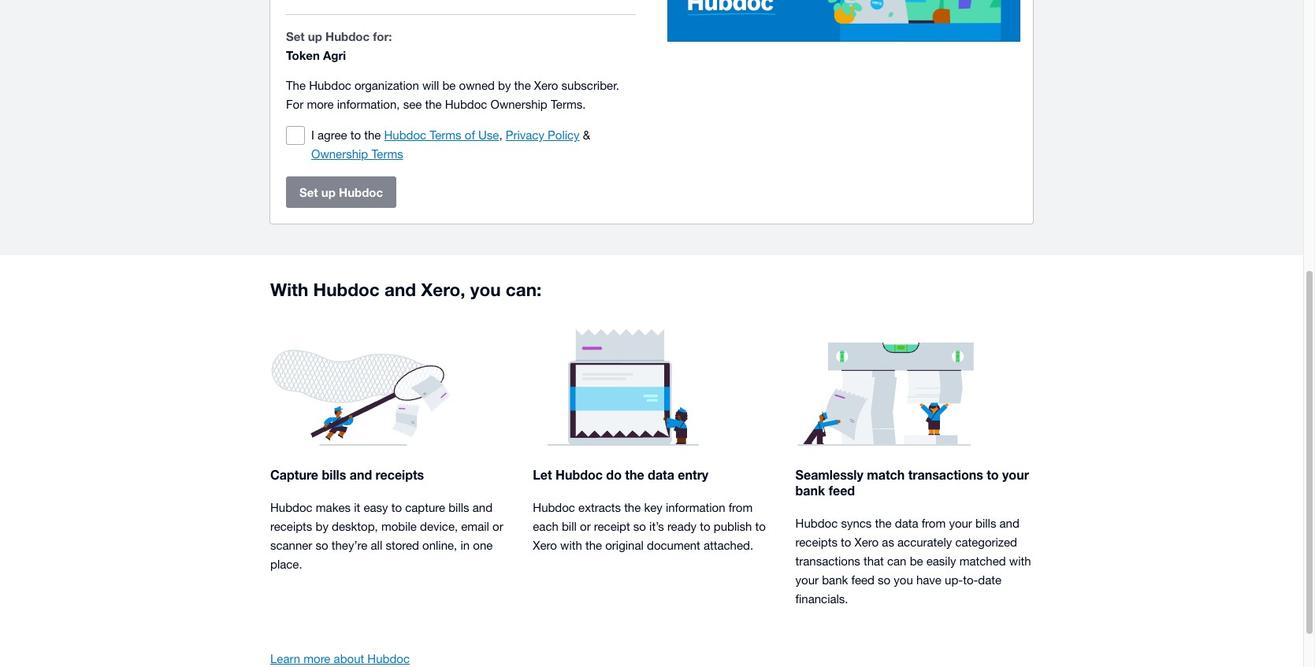 Task type: locate. For each thing, give the bounding box(es) containing it.
0 horizontal spatial so
[[316, 539, 328, 552]]

to down syncs
[[841, 536, 851, 549]]

2 vertical spatial your
[[795, 574, 819, 587]]

0 horizontal spatial data
[[648, 467, 674, 482]]

feed
[[829, 483, 855, 498], [851, 574, 874, 587]]

terms down the information,
[[371, 147, 403, 161]]

0 vertical spatial more
[[307, 98, 334, 111]]

0 horizontal spatial you
[[470, 279, 501, 300]]

or inside hubdoc extracts the key information from each bill or receipt so it's ready to publish to xero with the original document attached.
[[580, 520, 591, 533]]

1 vertical spatial bank
[[822, 574, 848, 587]]

1 horizontal spatial be
[[910, 555, 923, 568]]

0 vertical spatial bank
[[795, 483, 825, 498]]

receipts up easy
[[376, 467, 424, 482]]

and up it on the left bottom
[[350, 467, 372, 482]]

bills for seamlessly
[[975, 517, 996, 530]]

2 horizontal spatial so
[[878, 574, 890, 587]]

xero inside hubdoc syncs the data from your bills and receipts to xero as accurately categorized transactions that can be easily matched with your bank feed so you have up-to-date financials.
[[855, 536, 879, 549]]

hubdoc down capture
[[270, 501, 312, 514]]

0 vertical spatial up
[[308, 29, 322, 43]]

capture
[[405, 501, 445, 514]]

1 vertical spatial by
[[316, 520, 328, 533]]

one
[[473, 539, 493, 552]]

the inside hubdoc syncs the data from your bills and receipts to xero as accurately categorized transactions that can be easily matched with your bank feed so you have up-to-date financials.
[[875, 517, 892, 530]]

bills for capture
[[448, 501, 469, 514]]

up inside the set up hubdoc for: token agri
[[308, 29, 322, 43]]

be right will at the top of the page
[[442, 79, 456, 92]]

terms
[[430, 128, 461, 142], [371, 147, 403, 161]]

1 vertical spatial feed
[[851, 574, 874, 587]]

hubdoc syncs the data from your bills and receipts to xero as accurately categorized transactions that can be easily matched with your bank feed so you have up-to-date financials.
[[795, 517, 1031, 606]]

bank down seamlessly
[[795, 483, 825, 498]]

or
[[492, 520, 503, 533], [580, 520, 591, 533]]

and up email
[[473, 501, 492, 514]]

receipts
[[376, 467, 424, 482], [270, 520, 312, 533], [795, 536, 837, 549]]

xero
[[534, 79, 558, 92], [855, 536, 879, 549], [533, 539, 557, 552]]

feed down that
[[851, 574, 874, 587]]

so left it's
[[633, 520, 646, 533]]

0 horizontal spatial with
[[560, 539, 582, 552]]

xero up that
[[855, 536, 879, 549]]

the inside i agree to the hubdoc terms of use , privacy policy & ownership terms
[[364, 128, 381, 142]]

1 vertical spatial your
[[949, 517, 972, 530]]

so down that
[[878, 574, 890, 587]]

to inside i agree to the hubdoc terms of use , privacy policy & ownership terms
[[350, 128, 361, 142]]

0 vertical spatial you
[[470, 279, 501, 300]]

you
[[470, 279, 501, 300], [894, 574, 913, 587]]

receipts up scanner on the left bottom of page
[[270, 520, 312, 533]]

accurately
[[897, 536, 952, 549]]

0 horizontal spatial be
[[442, 79, 456, 92]]

set inside the set up hubdoc for: token agri
[[286, 29, 305, 43]]

the
[[286, 79, 306, 92]]

ownership inside the hubdoc organization will be owned by the xero subscriber. for more information, see the hubdoc ownership terms.
[[490, 98, 547, 111]]

and
[[384, 279, 416, 300], [350, 467, 372, 482], [473, 501, 492, 514], [999, 517, 1019, 530]]

hubdoc left do
[[556, 467, 603, 482]]

hubdoc makes it easy to capture bills and receipts by desktop, mobile device, email or scanner so they're all stored online, in one place.
[[270, 501, 503, 571]]

the up "ownership terms" link
[[364, 128, 381, 142]]

be inside the hubdoc organization will be owned by the xero subscriber. for more information, see the hubdoc ownership terms.
[[442, 79, 456, 92]]

from inside hubdoc extracts the key information from each bill or receipt so it's ready to publish to xero with the original document attached.
[[729, 501, 753, 514]]

categorized
[[955, 536, 1017, 549]]

1 vertical spatial you
[[894, 574, 913, 587]]

hubdoc down see
[[384, 128, 426, 142]]

or right email
[[492, 520, 503, 533]]

see
[[403, 98, 422, 111]]

1 horizontal spatial bills
[[448, 501, 469, 514]]

hubdoc inside hubdoc makes it easy to capture bills and receipts by desktop, mobile device, email or scanner so they're all stored online, in one place.
[[270, 501, 312, 514]]

and left xero,
[[384, 279, 416, 300]]

or inside hubdoc makes it easy to capture bills and receipts by desktop, mobile device, email or scanner so they're all stored online, in one place.
[[492, 520, 503, 533]]

date
[[978, 574, 1001, 587]]

1 horizontal spatial by
[[498, 79, 511, 92]]

xero inside hubdoc extracts the key information from each bill or receipt so it's ready to publish to xero with the original document attached.
[[533, 539, 557, 552]]

hubdoc right with
[[313, 279, 380, 300]]

by down makes
[[316, 520, 328, 533]]

bills up categorized
[[975, 517, 996, 530]]

0 horizontal spatial receipts
[[270, 520, 312, 533]]

set inside button
[[299, 185, 318, 199]]

the up as
[[875, 517, 892, 530]]

hubdoc inside hubdoc syncs the data from your bills and receipts to xero as accurately categorized transactions that can be easily matched with your bank feed so you have up-to-date financials.
[[795, 517, 838, 530]]

you down can
[[894, 574, 913, 587]]

1 horizontal spatial receipts
[[376, 467, 424, 482]]

device,
[[420, 520, 458, 533]]

agree
[[318, 128, 347, 142]]

0 vertical spatial be
[[442, 79, 456, 92]]

1 horizontal spatial from
[[922, 517, 946, 530]]

transactions right match
[[908, 467, 983, 482]]

2 horizontal spatial receipts
[[795, 536, 837, 549]]

and up categorized
[[999, 517, 1019, 530]]

bills up makes
[[322, 467, 346, 482]]

the down will at the top of the page
[[425, 98, 442, 111]]

from up accurately
[[922, 517, 946, 530]]

it
[[354, 501, 360, 514]]

hubdoc down "ownership terms" link
[[339, 185, 383, 199]]

data up accurately
[[895, 517, 918, 530]]

data
[[648, 467, 674, 482], [895, 517, 918, 530]]

up for set up hubdoc for: token agri
[[308, 29, 322, 43]]

hubdoc up the agri
[[325, 29, 370, 43]]

attached.
[[704, 539, 753, 552]]

data inside hubdoc syncs the data from your bills and receipts to xero as accurately categorized transactions that can be easily matched with your bank feed so you have up-to-date financials.
[[895, 517, 918, 530]]

with down 'bill' at the bottom left of the page
[[560, 539, 582, 552]]

be inside hubdoc syncs the data from your bills and receipts to xero as accurately categorized transactions that can be easily matched with your bank feed so you have up-to-date financials.
[[910, 555, 923, 568]]

0 vertical spatial terms
[[430, 128, 461, 142]]

1 vertical spatial from
[[922, 517, 946, 530]]

1 vertical spatial terms
[[371, 147, 403, 161]]

&
[[583, 128, 590, 142]]

bank
[[795, 483, 825, 498], [822, 574, 848, 587]]

1 horizontal spatial ownership
[[490, 98, 547, 111]]

be
[[442, 79, 456, 92], [910, 555, 923, 568]]

so left they're
[[316, 539, 328, 552]]

ownership down agree
[[311, 147, 368, 161]]

be right can
[[910, 555, 923, 568]]

ownership up privacy
[[490, 98, 547, 111]]

feed down seamlessly
[[829, 483, 855, 498]]

xero up terms.
[[534, 79, 558, 92]]

2 vertical spatial bills
[[975, 517, 996, 530]]

for
[[286, 98, 304, 111]]

of
[[465, 128, 475, 142]]

data left entry
[[648, 467, 674, 482]]

receipts up financials.
[[795, 536, 837, 549]]

1 or from the left
[[492, 520, 503, 533]]

1 vertical spatial be
[[910, 555, 923, 568]]

0 horizontal spatial or
[[492, 520, 503, 533]]

2 vertical spatial so
[[878, 574, 890, 587]]

transactions up financials.
[[795, 555, 860, 568]]

0 horizontal spatial bills
[[322, 467, 346, 482]]

0 horizontal spatial by
[[316, 520, 328, 533]]

from up the publish
[[729, 501, 753, 514]]

0 vertical spatial by
[[498, 79, 511, 92]]

hubdoc up the each at the left of the page
[[533, 501, 575, 514]]

1 vertical spatial up
[[321, 185, 336, 199]]

hubdoc
[[325, 29, 370, 43], [309, 79, 351, 92], [445, 98, 487, 111], [384, 128, 426, 142], [339, 185, 383, 199], [313, 279, 380, 300], [556, 467, 603, 482], [270, 501, 312, 514], [533, 501, 575, 514], [795, 517, 838, 530], [367, 652, 410, 666]]

0 horizontal spatial ownership
[[311, 147, 368, 161]]

set
[[286, 29, 305, 43], [299, 185, 318, 199]]

so
[[633, 520, 646, 533], [316, 539, 328, 552], [878, 574, 890, 587]]

0 vertical spatial with
[[560, 539, 582, 552]]

use
[[478, 128, 499, 142]]

bank inside seamlessly match transactions to your bank feed
[[795, 483, 825, 498]]

to
[[350, 128, 361, 142], [987, 467, 999, 482], [391, 501, 402, 514], [700, 520, 710, 533], [755, 520, 766, 533], [841, 536, 851, 549]]

hubdoc down 'owned'
[[445, 98, 487, 111]]

1 vertical spatial with
[[1009, 555, 1031, 568]]

up up token
[[308, 29, 322, 43]]

receipts inside hubdoc makes it easy to capture bills and receipts by desktop, mobile device, email or scanner so they're all stored online, in one place.
[[270, 520, 312, 533]]

up
[[308, 29, 322, 43], [321, 185, 336, 199]]

to-
[[963, 574, 978, 587]]

0 vertical spatial set
[[286, 29, 305, 43]]

entry
[[678, 467, 708, 482]]

syncs
[[841, 517, 872, 530]]

more right 'learn'
[[304, 652, 330, 666]]

xero down the each at the left of the page
[[533, 539, 557, 552]]

0 vertical spatial transactions
[[908, 467, 983, 482]]

original
[[605, 539, 644, 552]]

bills
[[322, 467, 346, 482], [448, 501, 469, 514], [975, 517, 996, 530]]

from
[[729, 501, 753, 514], [922, 517, 946, 530]]

can
[[887, 555, 906, 568]]

all
[[371, 539, 382, 552]]

1 vertical spatial bills
[[448, 501, 469, 514]]

0 horizontal spatial transactions
[[795, 555, 860, 568]]

and inside hubdoc makes it easy to capture bills and receipts by desktop, mobile device, email or scanner so they're all stored online, in one place.
[[473, 501, 492, 514]]

1 vertical spatial ownership
[[311, 147, 368, 161]]

receipts inside hubdoc syncs the data from your bills and receipts to xero as accurately categorized transactions that can be easily matched with your bank feed so you have up-to-date financials.
[[795, 536, 837, 549]]

to up "ownership terms" link
[[350, 128, 361, 142]]

2 vertical spatial receipts
[[795, 536, 837, 549]]

or right 'bill' at the bottom left of the page
[[580, 520, 591, 533]]

1 horizontal spatial with
[[1009, 555, 1031, 568]]

0 vertical spatial so
[[633, 520, 646, 533]]

set up hubdoc button
[[286, 176, 396, 208]]

as
[[882, 536, 894, 549]]

set up token
[[286, 29, 305, 43]]

capture bills and receipts
[[270, 467, 424, 482]]

bank up financials.
[[822, 574, 848, 587]]

1 vertical spatial so
[[316, 539, 328, 552]]

can:
[[506, 279, 541, 300]]

with right matched
[[1009, 555, 1031, 568]]

1 vertical spatial set
[[299, 185, 318, 199]]

the left key
[[624, 501, 641, 514]]

0 vertical spatial ownership
[[490, 98, 547, 111]]

2 horizontal spatial bills
[[975, 517, 996, 530]]

0 vertical spatial feed
[[829, 483, 855, 498]]

transactions
[[908, 467, 983, 482], [795, 555, 860, 568]]

up down "ownership terms" link
[[321, 185, 336, 199]]

the
[[514, 79, 531, 92], [425, 98, 442, 111], [364, 128, 381, 142], [625, 467, 644, 482], [624, 501, 641, 514], [875, 517, 892, 530], [585, 539, 602, 552]]

seamlessly
[[795, 467, 863, 482]]

up inside set up hubdoc button
[[321, 185, 336, 199]]

more right for in the top of the page
[[307, 98, 334, 111]]

extracts
[[578, 501, 621, 514]]

transactions inside hubdoc syncs the data from your bills and receipts to xero as accurately categorized transactions that can be easily matched with your bank feed so you have up-to-date financials.
[[795, 555, 860, 568]]

1 vertical spatial transactions
[[795, 555, 860, 568]]

for:
[[373, 29, 392, 43]]

1 vertical spatial receipts
[[270, 520, 312, 533]]

1 horizontal spatial transactions
[[908, 467, 983, 482]]

makes
[[316, 501, 351, 514]]

you left "can:" at the top left of page
[[470, 279, 501, 300]]

hubdoc inside i agree to the hubdoc terms of use , privacy policy & ownership terms
[[384, 128, 426, 142]]

ownership terms link
[[311, 147, 403, 161]]

information,
[[337, 98, 400, 111]]

1 horizontal spatial so
[[633, 520, 646, 533]]

by inside hubdoc makes it easy to capture bills and receipts by desktop, mobile device, email or scanner so they're all stored online, in one place.
[[316, 520, 328, 533]]

with hubdoc and xero, you can:
[[270, 279, 541, 300]]

to inside seamlessly match transactions to your bank feed
[[987, 467, 999, 482]]

set up hubdoc
[[299, 185, 383, 199]]

privacy policy link
[[506, 128, 580, 142]]

0 vertical spatial your
[[1002, 467, 1029, 482]]

1 horizontal spatial data
[[895, 517, 918, 530]]

1 horizontal spatial you
[[894, 574, 913, 587]]

about
[[334, 652, 364, 666]]

hubdoc left syncs
[[795, 517, 838, 530]]

bills up email
[[448, 501, 469, 514]]

from inside hubdoc syncs the data from your bills and receipts to xero as accurately categorized transactions that can be easily matched with your bank feed so you have up-to-date financials.
[[922, 517, 946, 530]]

mobile
[[381, 520, 417, 533]]

2 horizontal spatial your
[[1002, 467, 1029, 482]]

bills inside hubdoc syncs the data from your bills and receipts to xero as accurately categorized transactions that can be easily matched with your bank feed so you have up-to-date financials.
[[975, 517, 996, 530]]

ownership
[[490, 98, 547, 111], [311, 147, 368, 161]]

2 or from the left
[[580, 520, 591, 533]]

0 horizontal spatial from
[[729, 501, 753, 514]]

terms left of
[[430, 128, 461, 142]]

1 horizontal spatial or
[[580, 520, 591, 533]]

let
[[533, 467, 552, 482]]

hubdoc extracts the key information from each bill or receipt so it's ready to publish to xero with the original document attached.
[[533, 501, 766, 552]]

to up mobile
[[391, 501, 402, 514]]

bills inside hubdoc makes it easy to capture bills and receipts by desktop, mobile device, email or scanner so they're all stored online, in one place.
[[448, 501, 469, 514]]

more inside the hubdoc organization will be owned by the xero subscriber. for more information, see the hubdoc ownership terms.
[[307, 98, 334, 111]]

terms.
[[551, 98, 586, 111]]

0 vertical spatial data
[[648, 467, 674, 482]]

up-
[[945, 574, 963, 587]]

by right 'owned'
[[498, 79, 511, 92]]

agri
[[323, 48, 346, 62]]

1 vertical spatial data
[[895, 517, 918, 530]]

publish
[[714, 520, 752, 533]]

ownership inside i agree to the hubdoc terms of use , privacy policy & ownership terms
[[311, 147, 368, 161]]

0 vertical spatial from
[[729, 501, 753, 514]]

set down i at the left of page
[[299, 185, 318, 199]]

your
[[1002, 467, 1029, 482], [949, 517, 972, 530], [795, 574, 819, 587]]

will
[[422, 79, 439, 92]]

to up categorized
[[987, 467, 999, 482]]



Task type: vqa. For each thing, say whether or not it's contained in the screenshot.
the "New" inside the luna cafe new patio 23 nov 2023 • estimate 2,000.00
no



Task type: describe. For each thing, give the bounding box(es) containing it.
,
[[499, 128, 502, 142]]

xero inside the hubdoc organization will be owned by the xero subscriber. for more information, see the hubdoc ownership terms.
[[534, 79, 558, 92]]

learn
[[270, 652, 300, 666]]

hubdoc inside button
[[339, 185, 383, 199]]

hubdoc terms of use link
[[384, 128, 499, 142]]

0 horizontal spatial terms
[[371, 147, 403, 161]]

hubdoc right about
[[367, 652, 410, 666]]

key
[[644, 501, 662, 514]]

the right do
[[625, 467, 644, 482]]

desktop,
[[332, 520, 378, 533]]

email
[[461, 520, 489, 533]]

policy
[[548, 128, 580, 142]]

easy
[[364, 501, 388, 514]]

your inside seamlessly match transactions to your bank feed
[[1002, 467, 1029, 482]]

set up hubdoc for: token agri
[[286, 29, 392, 62]]

you inside hubdoc syncs the data from your bills and receipts to xero as accurately categorized transactions that can be easily matched with your bank feed so you have up-to-date financials.
[[894, 574, 913, 587]]

up for set up hubdoc
[[321, 185, 336, 199]]

to right the publish
[[755, 520, 766, 533]]

with
[[270, 279, 308, 300]]

i
[[311, 128, 314, 142]]

receipt
[[594, 520, 630, 533]]

the down "receipt"
[[585, 539, 602, 552]]

1 horizontal spatial terms
[[430, 128, 461, 142]]

bank inside hubdoc syncs the data from your bills and receipts to xero as accurately categorized transactions that can be easily matched with your bank feed so you have up-to-date financials.
[[822, 574, 848, 587]]

privacy
[[506, 128, 544, 142]]

that
[[864, 555, 884, 568]]

let hubdoc do the data entry
[[533, 467, 708, 482]]

by inside the hubdoc organization will be owned by the xero subscriber. for more information, see the hubdoc ownership terms.
[[498, 79, 511, 92]]

place.
[[270, 558, 302, 571]]

the hubdoc organization will be owned by the xero subscriber. for more information, see the hubdoc ownership terms.
[[286, 79, 619, 111]]

learn more about hubdoc link
[[270, 652, 410, 666]]

receipts for seamlessly match transactions to your bank feed
[[795, 536, 837, 549]]

so inside hubdoc makes it easy to capture bills and receipts by desktop, mobile device, email or scanner so they're all stored online, in one place.
[[316, 539, 328, 552]]

transactions inside seamlessly match transactions to your bank feed
[[908, 467, 983, 482]]

0 vertical spatial receipts
[[376, 467, 424, 482]]

set for set up hubdoc
[[299, 185, 318, 199]]

xero,
[[421, 279, 465, 300]]

online,
[[422, 539, 457, 552]]

receipts for capture bills and receipts
[[270, 520, 312, 533]]

easily
[[926, 555, 956, 568]]

the right 'owned'
[[514, 79, 531, 92]]

and inside hubdoc syncs the data from your bills and receipts to xero as accurately categorized transactions that can be easily matched with your bank feed so you have up-to-date financials.
[[999, 517, 1019, 530]]

i agree to the hubdoc terms of use , privacy policy & ownership terms
[[311, 128, 590, 161]]

to inside hubdoc makes it easy to capture bills and receipts by desktop, mobile device, email or scanner so they're all stored online, in one place.
[[391, 501, 402, 514]]

organization
[[355, 79, 419, 92]]

hubdoc down the agri
[[309, 79, 351, 92]]

matched
[[959, 555, 1006, 568]]

information
[[666, 501, 725, 514]]

capture
[[270, 467, 318, 482]]

so inside hubdoc extracts the key information from each bill or receipt so it's ready to publish to xero with the original document attached.
[[633, 520, 646, 533]]

match
[[867, 467, 905, 482]]

set for set up hubdoc for: token agri
[[286, 29, 305, 43]]

learn more about hubdoc
[[270, 652, 410, 666]]

stored
[[386, 539, 419, 552]]

hubdoc inside the set up hubdoc for: token agri
[[325, 29, 370, 43]]

hubdoc inside hubdoc extracts the key information from each bill or receipt so it's ready to publish to xero with the original document attached.
[[533, 501, 575, 514]]

1 vertical spatial more
[[304, 652, 330, 666]]

have
[[916, 574, 941, 587]]

feed inside hubdoc syncs the data from your bills and receipts to xero as accurately categorized transactions that can be easily matched with your bank feed so you have up-to-date financials.
[[851, 574, 874, 587]]

owned
[[459, 79, 495, 92]]

it's
[[649, 520, 664, 533]]

subscriber.
[[561, 79, 619, 92]]

bill
[[562, 520, 577, 533]]

do
[[606, 467, 622, 482]]

0 horizontal spatial your
[[795, 574, 819, 587]]

scanner
[[270, 539, 312, 552]]

so inside hubdoc syncs the data from your bills and receipts to xero as accurately categorized transactions that can be easily matched with your bank feed so you have up-to-date financials.
[[878, 574, 890, 587]]

financials.
[[795, 592, 848, 606]]

document
[[647, 539, 700, 552]]

ready
[[667, 520, 697, 533]]

with inside hubdoc extracts the key information from each bill or receipt so it's ready to publish to xero with the original document attached.
[[560, 539, 582, 552]]

each
[[533, 520, 558, 533]]

feed inside seamlessly match transactions to your bank feed
[[829, 483, 855, 498]]

with inside hubdoc syncs the data from your bills and receipts to xero as accurately categorized transactions that can be easily matched with your bank feed so you have up-to-date financials.
[[1009, 555, 1031, 568]]

0 vertical spatial bills
[[322, 467, 346, 482]]

1 horizontal spatial your
[[949, 517, 972, 530]]

they're
[[332, 539, 367, 552]]

in
[[460, 539, 470, 552]]

seamlessly match transactions to your bank feed
[[795, 467, 1029, 498]]

token
[[286, 48, 320, 62]]

to down information
[[700, 520, 710, 533]]

to inside hubdoc syncs the data from your bills and receipts to xero as accurately categorized transactions that can be easily matched with your bank feed so you have up-to-date financials.
[[841, 536, 851, 549]]



